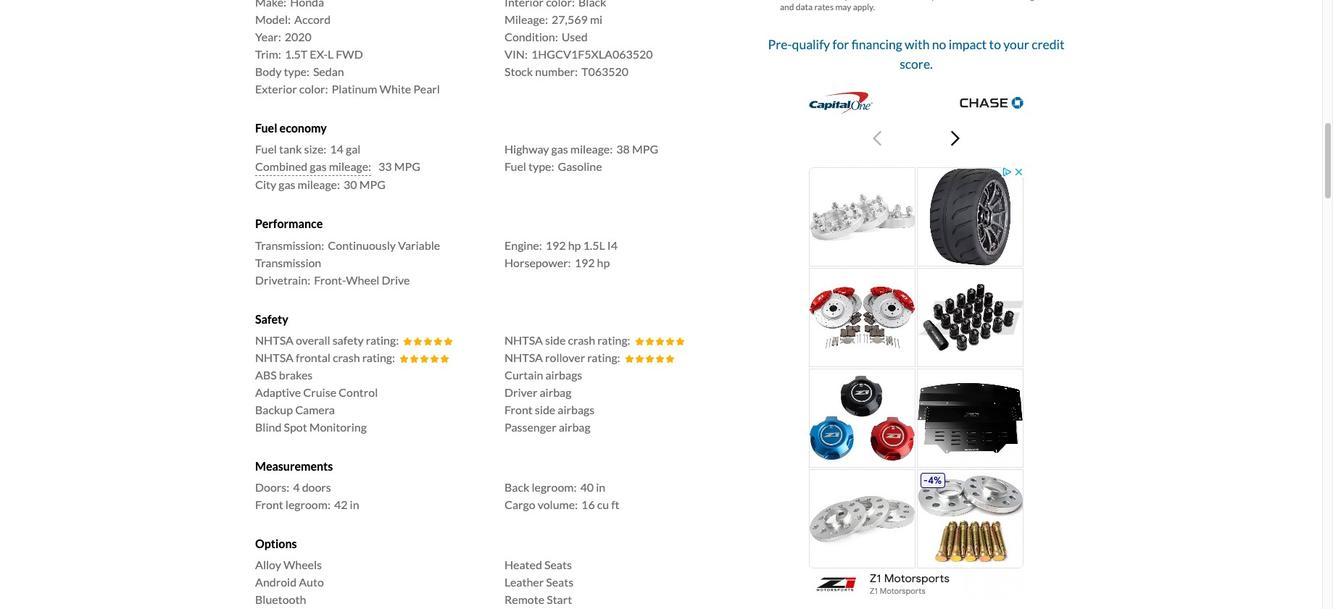 Task type: vqa. For each thing, say whether or not it's contained in the screenshot.


Task type: locate. For each thing, give the bounding box(es) containing it.
nhtsa frontal crash rating:
[[255, 351, 395, 364]]

40
[[580, 481, 594, 494]]

color:
[[299, 82, 328, 96]]

1 horizontal spatial gas
[[310, 160, 327, 174]]

continuously
[[328, 238, 396, 252]]

crash down "safety"
[[333, 351, 360, 364]]

gasoline
[[558, 160, 602, 174]]

mpg
[[632, 142, 658, 156], [394, 160, 420, 174], [359, 178, 386, 192]]

1 vertical spatial legroom:
[[286, 498, 331, 512]]

0 vertical spatial mileage:
[[570, 142, 613, 156]]

front inside curtain airbags driver airbag front side airbags passenger airbag
[[505, 403, 533, 417]]

2 vertical spatial gas
[[279, 178, 295, 192]]

seats
[[544, 558, 572, 572], [546, 576, 573, 589]]

0 horizontal spatial front
[[255, 498, 283, 512]]

0 horizontal spatial type:
[[284, 65, 309, 78]]

2 vertical spatial fuel
[[505, 160, 526, 174]]

gas
[[551, 142, 568, 156], [310, 160, 327, 174], [279, 178, 295, 192]]

drive
[[382, 273, 410, 287]]

combined
[[255, 160, 308, 174]]

front
[[505, 403, 533, 417], [255, 498, 283, 512]]

rating: for nhtsa side crash rating:
[[597, 333, 630, 347]]

mpg inside highway gas mileage: 38 mpg fuel type: gasoline
[[632, 142, 658, 156]]

1 vertical spatial crash
[[333, 351, 360, 364]]

192 down 1.5l
[[575, 256, 595, 269]]

mpg right 30
[[359, 178, 386, 192]]

2 horizontal spatial mpg
[[632, 142, 658, 156]]

1 horizontal spatial mpg
[[394, 160, 420, 174]]

hp
[[568, 238, 581, 252], [597, 256, 610, 269]]

0 vertical spatial crash
[[568, 333, 595, 347]]

wheels
[[283, 558, 322, 572]]

cruise
[[303, 385, 336, 399]]

backup
[[255, 403, 293, 417]]

l
[[328, 47, 334, 61]]

fuel up combined
[[255, 142, 277, 156]]

crash up 'rollover'
[[568, 333, 595, 347]]

0 vertical spatial front
[[505, 403, 533, 417]]

legroom:
[[532, 481, 577, 494], [286, 498, 331, 512]]

highway gas mileage: 38 mpg fuel type: gasoline
[[505, 142, 658, 174]]

1 vertical spatial in
[[350, 498, 359, 512]]

model:
[[255, 12, 291, 26]]

side inside curtain airbags driver airbag front side airbags passenger airbag
[[535, 403, 555, 417]]

1 horizontal spatial type:
[[528, 160, 554, 174]]

gas up gasoline
[[551, 142, 568, 156]]

legroom: down doors
[[286, 498, 331, 512]]

back
[[505, 481, 529, 494]]

1 horizontal spatial hp
[[597, 256, 610, 269]]

legroom: up volume:
[[532, 481, 577, 494]]

in right "42"
[[350, 498, 359, 512]]

0 vertical spatial 192
[[546, 238, 566, 252]]

performance
[[255, 217, 323, 231]]

fuel for fuel economy
[[255, 121, 277, 135]]

seats up start at the left bottom of the page
[[546, 576, 573, 589]]

1 vertical spatial gas
[[310, 160, 327, 174]]

fuel
[[255, 121, 277, 135], [255, 142, 277, 156], [505, 160, 526, 174]]

fuel down highway
[[505, 160, 526, 174]]

year:
[[255, 30, 281, 44]]

gas down size:
[[310, 160, 327, 174]]

nhtsa
[[255, 333, 294, 347], [505, 333, 543, 347], [255, 351, 294, 364], [505, 351, 543, 364]]

mi
[[590, 12, 602, 26]]

chevron left image
[[873, 130, 881, 147]]

in right '40'
[[596, 481, 605, 494]]

0 horizontal spatial legroom:
[[286, 498, 331, 512]]

alloy wheels android auto bluetooth
[[255, 558, 324, 607]]

mpg right the 33
[[394, 160, 420, 174]]

nhtsa overall safety rating:
[[255, 333, 399, 347]]

financing
[[852, 37, 902, 52]]

1 vertical spatial side
[[535, 403, 555, 417]]

1 horizontal spatial crash
[[568, 333, 595, 347]]

2 vertical spatial mileage:
[[298, 178, 340, 192]]

1 vertical spatial mpg
[[394, 160, 420, 174]]

fuel inside fuel tank size: 14 gal combined gas mileage: 33 mpg city gas mileage: 30 mpg
[[255, 142, 277, 156]]

crash
[[568, 333, 595, 347], [333, 351, 360, 364]]

14
[[330, 142, 344, 156]]

transmission:
[[255, 238, 324, 252]]

0 vertical spatial type:
[[284, 65, 309, 78]]

front inside "doors: 4 doors front legroom: 42 in"
[[255, 498, 283, 512]]

type:
[[284, 65, 309, 78], [528, 160, 554, 174]]

airbags
[[545, 368, 582, 382], [558, 403, 595, 417]]

1 vertical spatial front
[[255, 498, 283, 512]]

1 horizontal spatial legroom:
[[532, 481, 577, 494]]

0 vertical spatial hp
[[568, 238, 581, 252]]

camera
[[295, 403, 335, 417]]

fuel tank size: 14 gal combined gas mileage: 33 mpg city gas mileage: 30 mpg
[[255, 142, 420, 192]]

rating: right "safety"
[[366, 333, 399, 347]]

with
[[905, 37, 930, 52]]

monitoring
[[309, 420, 367, 434]]

27,569
[[552, 12, 588, 26]]

0 vertical spatial in
[[596, 481, 605, 494]]

your
[[1003, 37, 1029, 52]]

airbag right the driver
[[540, 385, 572, 399]]

0 vertical spatial mpg
[[632, 142, 658, 156]]

hp down i4
[[597, 256, 610, 269]]

1hgcv1f5xla063520
[[531, 47, 653, 61]]

0 horizontal spatial crash
[[333, 351, 360, 364]]

city
[[255, 178, 276, 192]]

nhtsa for nhtsa frontal crash rating:
[[255, 351, 294, 364]]

rating:
[[366, 333, 399, 347], [597, 333, 630, 347], [362, 351, 395, 364], [587, 351, 620, 364]]

nhtsa side crash rating:
[[505, 333, 630, 347]]

1 horizontal spatial 192
[[575, 256, 595, 269]]

vin:
[[505, 47, 528, 61]]

qualify
[[792, 37, 830, 52]]

0 vertical spatial gas
[[551, 142, 568, 156]]

1 vertical spatial type:
[[528, 160, 554, 174]]

1 vertical spatial 192
[[575, 256, 595, 269]]

drivetrain:
[[255, 273, 310, 287]]

0 horizontal spatial in
[[350, 498, 359, 512]]

ex-
[[310, 47, 328, 61]]

front-
[[314, 273, 346, 287]]

1 horizontal spatial in
[[596, 481, 605, 494]]

bluetooth
[[255, 593, 306, 607]]

trim:
[[255, 47, 281, 61]]

condition:
[[505, 30, 558, 44]]

1 vertical spatial fuel
[[255, 142, 277, 156]]

rating: for nhtsa overall safety rating:
[[366, 333, 399, 347]]

curtain
[[505, 368, 543, 382]]

front down the driver
[[505, 403, 533, 417]]

in
[[596, 481, 605, 494], [350, 498, 359, 512]]

used
[[562, 30, 588, 44]]

0 horizontal spatial hp
[[568, 238, 581, 252]]

hp left 1.5l
[[568, 238, 581, 252]]

gal
[[346, 142, 361, 156]]

driver
[[505, 385, 537, 399]]

nhtsa for nhtsa rollover rating:
[[505, 351, 543, 364]]

rating: up nhtsa rollover rating:
[[597, 333, 630, 347]]

seats right heated
[[544, 558, 572, 572]]

brakes
[[279, 368, 313, 382]]

side up passenger
[[535, 403, 555, 417]]

rating: down "safety"
[[362, 351, 395, 364]]

0 vertical spatial fuel
[[255, 121, 277, 135]]

t063520
[[581, 65, 629, 78]]

mileage: down gal
[[329, 160, 371, 174]]

0 vertical spatial seats
[[544, 558, 572, 572]]

mileage: left 30
[[298, 178, 340, 192]]

alloy
[[255, 558, 281, 572]]

number:
[[535, 65, 578, 78]]

side up nhtsa rollover rating:
[[545, 333, 566, 347]]

fuel left economy
[[255, 121, 277, 135]]

type: inside model: accord year: 2020 trim: 1.5t ex-l fwd body type: sedan exterior color: platinum white pearl
[[284, 65, 309, 78]]

score.
[[900, 56, 933, 72]]

type: inside highway gas mileage: 38 mpg fuel type: gasoline
[[528, 160, 554, 174]]

mpg right 38
[[632, 142, 658, 156]]

mileage: up gasoline
[[570, 142, 613, 156]]

airbag right passenger
[[559, 420, 591, 434]]

2 horizontal spatial gas
[[551, 142, 568, 156]]

variable
[[398, 238, 440, 252]]

gas down combined
[[279, 178, 295, 192]]

airbag
[[540, 385, 572, 399], [559, 420, 591, 434]]

mileage:
[[505, 12, 548, 26]]

type: down highway
[[528, 160, 554, 174]]

192 up horsepower:
[[546, 238, 566, 252]]

type: down 1.5t
[[284, 65, 309, 78]]

0 vertical spatial legroom:
[[532, 481, 577, 494]]

0 horizontal spatial mpg
[[359, 178, 386, 192]]

side
[[545, 333, 566, 347], [535, 403, 555, 417]]

safety
[[255, 312, 288, 326]]

2 vertical spatial mpg
[[359, 178, 386, 192]]

mileage: inside highway gas mileage: 38 mpg fuel type: gasoline
[[570, 142, 613, 156]]

options
[[255, 537, 297, 551]]

1 horizontal spatial front
[[505, 403, 533, 417]]

front down doors: in the left of the page
[[255, 498, 283, 512]]



Task type: describe. For each thing, give the bounding box(es) containing it.
credit
[[1032, 37, 1065, 52]]

0 vertical spatial airbag
[[540, 385, 572, 399]]

abs
[[255, 368, 277, 382]]

auto
[[299, 576, 324, 589]]

42
[[334, 498, 348, 512]]

spot
[[284, 420, 307, 434]]

leather
[[505, 576, 544, 589]]

passenger
[[505, 420, 556, 434]]

gas inside highway gas mileage: 38 mpg fuel type: gasoline
[[551, 142, 568, 156]]

sedan
[[313, 65, 344, 78]]

fuel economy
[[255, 121, 327, 135]]

wheel
[[346, 273, 379, 287]]

engine: 192 hp 1.5l i4 horsepower: 192 hp
[[505, 238, 618, 269]]

size:
[[304, 142, 326, 156]]

tank
[[279, 142, 302, 156]]

cargo
[[505, 498, 535, 512]]

advertisement region
[[808, 166, 1025, 601]]

pearl
[[413, 82, 440, 96]]

exterior
[[255, 82, 297, 96]]

engine:
[[505, 238, 542, 252]]

volume:
[[538, 498, 578, 512]]

horsepower:
[[505, 256, 571, 269]]

38
[[616, 142, 630, 156]]

overall
[[296, 333, 330, 347]]

i4
[[607, 238, 618, 252]]

33
[[378, 160, 392, 174]]

android
[[255, 576, 297, 589]]

blind
[[255, 420, 282, 434]]

1.5t
[[285, 47, 308, 61]]

1.5l
[[583, 238, 605, 252]]

0 vertical spatial side
[[545, 333, 566, 347]]

1 vertical spatial seats
[[546, 576, 573, 589]]

in inside "back legroom: 40 in cargo volume: 16 cu ft"
[[596, 481, 605, 494]]

back legroom: 40 in cargo volume: 16 cu ft
[[505, 481, 619, 512]]

0 horizontal spatial gas
[[279, 178, 295, 192]]

control
[[339, 385, 378, 399]]

continuously variable transmission
[[255, 238, 440, 269]]

impact
[[949, 37, 987, 52]]

pre-qualify for financing with no impact to your credit score.
[[768, 37, 1065, 72]]

1 vertical spatial mileage:
[[329, 160, 371, 174]]

0 horizontal spatial 192
[[546, 238, 566, 252]]

doors: 4 doors front legroom: 42 in
[[255, 481, 359, 512]]

fuel inside highway gas mileage: 38 mpg fuel type: gasoline
[[505, 160, 526, 174]]

remote
[[505, 593, 544, 607]]

fwd
[[336, 47, 363, 61]]

adaptive
[[255, 385, 301, 399]]

economy
[[279, 121, 327, 135]]

white
[[380, 82, 411, 96]]

pre-
[[768, 37, 792, 52]]

crash for side
[[568, 333, 595, 347]]

for
[[833, 37, 849, 52]]

1 vertical spatial hp
[[597, 256, 610, 269]]

no
[[932, 37, 946, 52]]

cu
[[597, 498, 609, 512]]

16
[[581, 498, 595, 512]]

nhtsa for nhtsa overall safety rating:
[[255, 333, 294, 347]]

pre-qualify for financing with no impact to your credit score. button
[[765, 29, 1067, 160]]

nhtsa rollover rating:
[[505, 351, 620, 364]]

highway
[[505, 142, 549, 156]]

nhtsa for nhtsa side crash rating:
[[505, 333, 543, 347]]

body
[[255, 65, 282, 78]]

legroom: inside "doors: 4 doors front legroom: 42 in"
[[286, 498, 331, 512]]

safety
[[332, 333, 364, 347]]

rating: for nhtsa frontal crash rating:
[[362, 351, 395, 364]]

4
[[293, 481, 300, 494]]

doors:
[[255, 481, 289, 494]]

1 vertical spatial airbags
[[558, 403, 595, 417]]

2020
[[285, 30, 312, 44]]

rating: right 'rollover'
[[587, 351, 620, 364]]

heated seats leather seats remote start
[[505, 558, 573, 607]]

transmission
[[255, 256, 321, 269]]

frontal
[[296, 351, 330, 364]]

1 vertical spatial airbag
[[559, 420, 591, 434]]

doors
[[302, 481, 331, 494]]

mileage: 27,569 mi condition: used vin: 1hgcv1f5xla063520 stock number: t063520
[[505, 12, 653, 78]]

fuel for fuel tank size: 14 gal combined gas mileage: 33 mpg city gas mileage: 30 mpg
[[255, 142, 277, 156]]

0 vertical spatial airbags
[[545, 368, 582, 382]]

chevron right image
[[951, 130, 960, 147]]

crash for frontal
[[333, 351, 360, 364]]

platinum
[[332, 82, 377, 96]]

curtain airbags driver airbag front side airbags passenger airbag
[[505, 368, 595, 434]]

to
[[989, 37, 1001, 52]]

abs brakes adaptive cruise control backup camera blind spot monitoring
[[255, 368, 378, 434]]

measurements
[[255, 459, 333, 473]]

in inside "doors: 4 doors front legroom: 42 in"
[[350, 498, 359, 512]]

start
[[547, 593, 572, 607]]

model: accord year: 2020 trim: 1.5t ex-l fwd body type: sedan exterior color: platinum white pearl
[[255, 12, 440, 96]]

30
[[344, 178, 357, 192]]

legroom: inside "back legroom: 40 in cargo volume: 16 cu ft"
[[532, 481, 577, 494]]

drivetrain: front-wheel drive
[[255, 273, 410, 287]]

stock
[[505, 65, 533, 78]]

accord
[[294, 12, 331, 26]]



